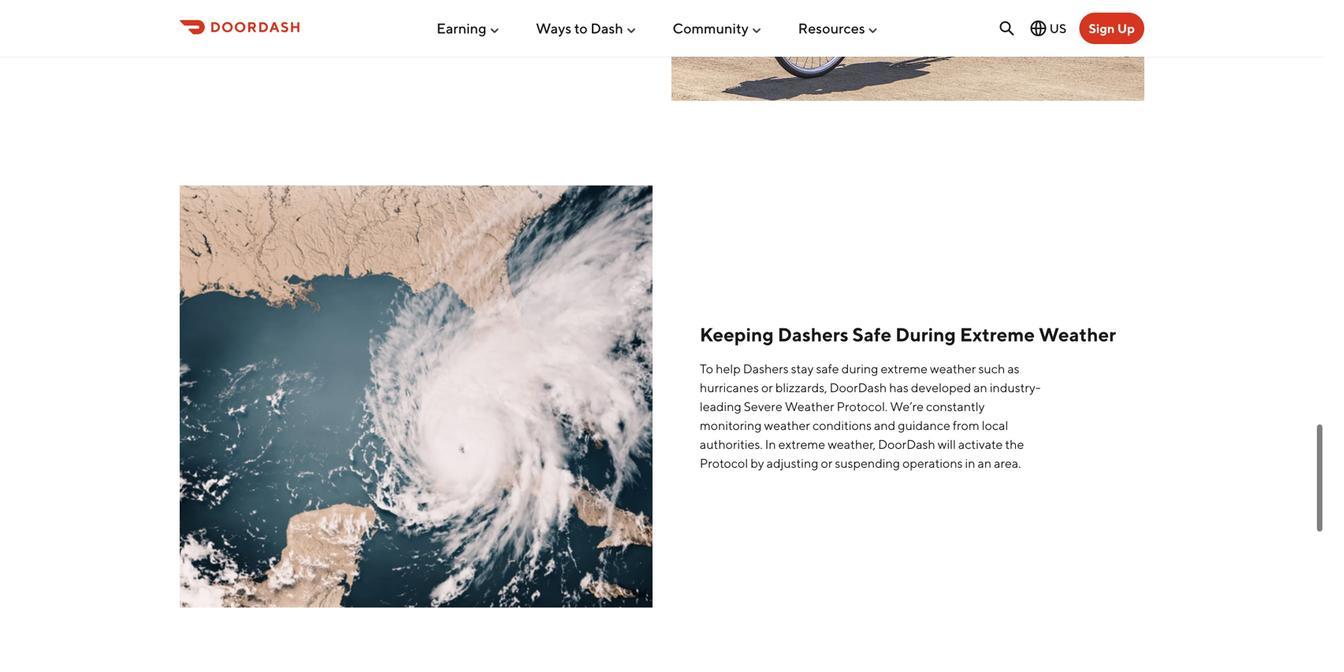 Task type: locate. For each thing, give the bounding box(es) containing it.
1 vertical spatial weather
[[765, 414, 811, 429]]

dash
[[591, 20, 624, 37]]

1 vertical spatial weather
[[785, 395, 835, 410]]

industry-
[[990, 376, 1042, 391]]

dashers left stay
[[744, 357, 789, 372]]

1 horizontal spatial extreme
[[881, 357, 928, 372]]

operations
[[903, 452, 963, 467]]

extreme
[[881, 357, 928, 372], [779, 433, 826, 448]]

extreme up adjusting
[[779, 433, 826, 448]]

0 horizontal spatial extreme
[[779, 433, 826, 448]]

0 vertical spatial or
[[762, 376, 773, 391]]

safe
[[853, 319, 892, 342]]

0 vertical spatial doordash
[[830, 376, 887, 391]]

constantly
[[927, 395, 985, 410]]

0 vertical spatial weather
[[931, 357, 977, 372]]

and
[[875, 414, 896, 429]]

extreme up has
[[881, 357, 928, 372]]

will
[[938, 433, 957, 448]]

leading
[[700, 395, 742, 410]]

1 vertical spatial dashers
[[744, 357, 789, 372]]

weather up "in"
[[765, 414, 811, 429]]

safe
[[817, 357, 840, 372]]

or up severe
[[762, 376, 773, 391]]

1 vertical spatial extreme
[[779, 433, 826, 448]]

resources link
[[799, 14, 880, 43]]

protocol
[[700, 452, 749, 467]]

doordash down "during"
[[830, 376, 887, 391]]

0 horizontal spatial weather
[[785, 395, 835, 410]]

protocol.
[[837, 395, 888, 410]]

an right in
[[978, 452, 992, 467]]

authorities.
[[700, 433, 763, 448]]

sign
[[1089, 21, 1116, 36]]

during
[[896, 319, 957, 342]]

area.
[[995, 452, 1022, 467]]

help
[[716, 357, 741, 372]]

weather
[[931, 357, 977, 372], [765, 414, 811, 429]]

earning
[[437, 20, 487, 37]]

doordash down guidance
[[879, 433, 936, 448]]

the
[[1006, 433, 1025, 448]]

community
[[673, 20, 749, 37]]

dashers
[[778, 319, 849, 342], [744, 357, 789, 372]]

or down weather,
[[821, 452, 833, 467]]

1 horizontal spatial weather
[[1039, 319, 1117, 342]]

has
[[890, 376, 909, 391]]

dashers up stay
[[778, 319, 849, 342]]

1 vertical spatial or
[[821, 452, 833, 467]]

1 horizontal spatial weather
[[931, 357, 977, 372]]

by
[[751, 452, 765, 467]]

severe
[[744, 395, 783, 410]]

an down such
[[974, 376, 988, 391]]

such
[[979, 357, 1006, 372]]

keeping dashers safe during extreme weather
[[700, 319, 1117, 342]]

0 horizontal spatial or
[[762, 376, 773, 391]]

1 vertical spatial doordash
[[879, 433, 936, 448]]

an
[[974, 376, 988, 391], [978, 452, 992, 467]]

activate
[[959, 433, 1003, 448]]

0 vertical spatial weather
[[1039, 319, 1117, 342]]

to
[[575, 20, 588, 37]]

suspending
[[836, 452, 901, 467]]

weather,
[[828, 433, 876, 448]]

weather up developed on the bottom of page
[[931, 357, 977, 372]]

weather
[[1039, 319, 1117, 342], [785, 395, 835, 410]]

dx spotlight hiro4 image
[[672, 0, 1145, 96]]

dx - severe weather image
[[180, 181, 653, 604]]

conditions
[[813, 414, 872, 429]]

0 horizontal spatial weather
[[765, 414, 811, 429]]

or
[[762, 376, 773, 391], [821, 452, 833, 467]]

doordash
[[830, 376, 887, 391], [879, 433, 936, 448]]

ways
[[536, 20, 572, 37]]

local
[[983, 414, 1009, 429]]

stay
[[792, 357, 814, 372]]



Task type: describe. For each thing, give the bounding box(es) containing it.
sign up
[[1089, 21, 1136, 36]]

keeping
[[700, 319, 774, 342]]

resources
[[799, 20, 866, 37]]

globe line image
[[1030, 19, 1049, 38]]

ways to dash link
[[536, 14, 638, 43]]

developed
[[912, 376, 972, 391]]

0 vertical spatial an
[[974, 376, 988, 391]]

1 horizontal spatial or
[[821, 452, 833, 467]]

hurricanes
[[700, 376, 759, 391]]

weather inside to help dashers stay safe during extreme weather such as hurricanes or blizzards, doordash has developed an industry- leading severe weather protocol. we're constantly monitoring weather conditions and guidance from local authorities. in extreme weather, doordash will activate the protocol by adjusting or suspending operations in an area.
[[785, 395, 835, 410]]

0 vertical spatial extreme
[[881, 357, 928, 372]]

as
[[1008, 357, 1020, 372]]

monitoring
[[700, 414, 762, 429]]

us
[[1050, 21, 1067, 36]]

to
[[700, 357, 714, 372]]

during
[[842, 357, 879, 372]]

dashers inside to help dashers stay safe during extreme weather such as hurricanes or blizzards, doordash has developed an industry- leading severe weather protocol. we're constantly monitoring weather conditions and guidance from local authorities. in extreme weather, doordash will activate the protocol by adjusting or suspending operations in an area.
[[744, 357, 789, 372]]

from
[[953, 414, 980, 429]]

in
[[766, 433, 777, 448]]

up
[[1118, 21, 1136, 36]]

earning link
[[437, 14, 501, 43]]

sign up button
[[1080, 13, 1145, 44]]

in
[[966, 452, 976, 467]]

1 vertical spatial an
[[978, 452, 992, 467]]

we're
[[891, 395, 924, 410]]

extreme
[[960, 319, 1036, 342]]

ways to dash
[[536, 20, 624, 37]]

community link
[[673, 14, 763, 43]]

0 vertical spatial dashers
[[778, 319, 849, 342]]

adjusting
[[767, 452, 819, 467]]

blizzards,
[[776, 376, 828, 391]]

guidance
[[898, 414, 951, 429]]

to help dashers stay safe during extreme weather such as hurricanes or blizzards, doordash has developed an industry- leading severe weather protocol. we're constantly monitoring weather conditions and guidance from local authorities. in extreme weather, doordash will activate the protocol by adjusting or suspending operations in an area.
[[700, 357, 1042, 467]]



Task type: vqa. For each thing, say whether or not it's contained in the screenshot.
the top extreme
yes



